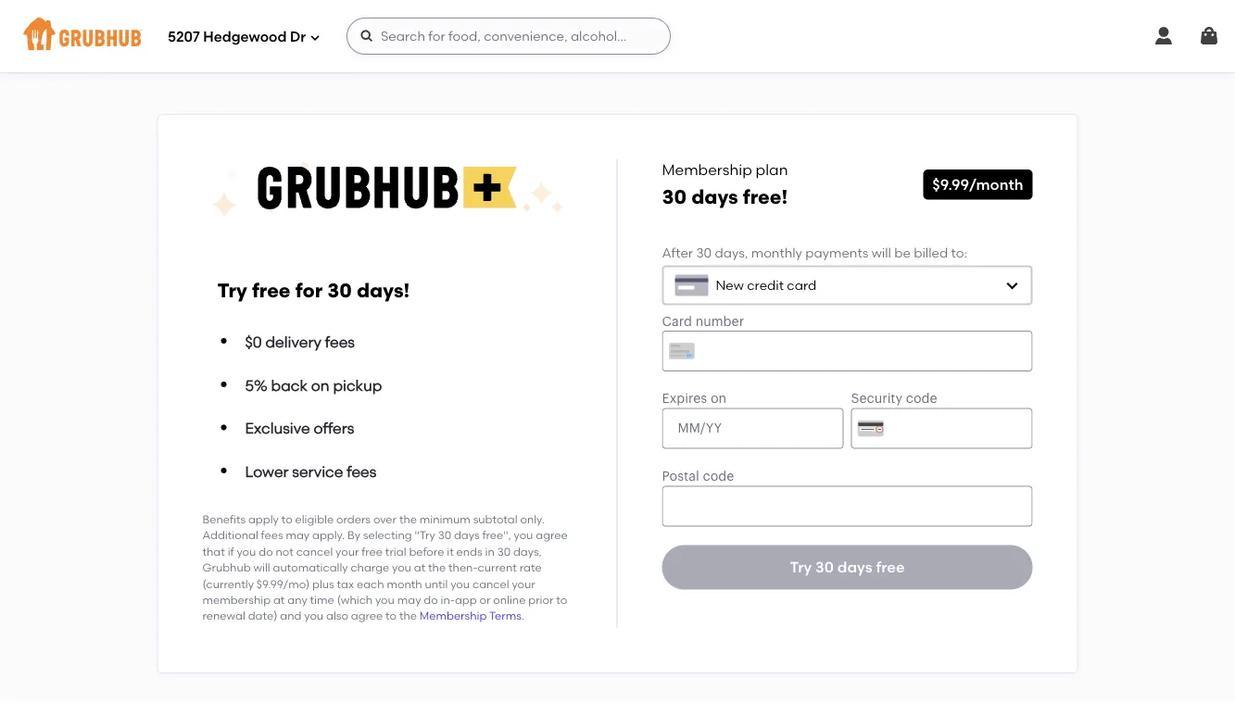 Task type: locate. For each thing, give the bounding box(es) containing it.
delivery
[[265, 333, 321, 351]]

card
[[787, 278, 816, 293]]

try
[[217, 279, 247, 302], [790, 558, 812, 576]]

0 horizontal spatial membership
[[420, 609, 487, 623]]

1 vertical spatial will
[[253, 561, 270, 574]]

1 horizontal spatial days,
[[715, 245, 748, 260]]

will
[[871, 245, 891, 260], [253, 561, 270, 574]]

5%
[[245, 376, 267, 394]]

your down by on the bottom of the page
[[335, 545, 359, 558]]

then-
[[448, 561, 478, 574]]

membership
[[202, 593, 271, 607]]

subtotal
[[473, 513, 518, 526]]

eligible
[[295, 513, 334, 526]]

days inside button
[[837, 558, 872, 576]]

0 vertical spatial the
[[399, 513, 417, 526]]

1 vertical spatial days,
[[513, 545, 542, 558]]

membership for 30
[[662, 161, 752, 179]]

2 vertical spatial days
[[837, 558, 872, 576]]

1 horizontal spatial free
[[362, 545, 383, 558]]

do left not
[[259, 545, 273, 558]]

1 horizontal spatial membership
[[662, 161, 752, 179]]

days!
[[357, 279, 410, 302]]

1 vertical spatial try
[[790, 558, 812, 576]]

1 vertical spatial membership
[[420, 609, 487, 623]]

agree down 'only.'
[[536, 529, 568, 542]]

free inside benefits apply to eligible orders over the minimum subtotal only. additional fees may apply. by selecting "try 30 days free", you agree that if you do not cancel your free trial before it ends in 30 days, grubhub will automatically charge you at the then-current rate (currently $9.99/mo) plus tax each month until you cancel your membership at any time (which you may do in-app or online prior to renewal date) and you also agree to the
[[362, 545, 383, 558]]

0 horizontal spatial try
[[217, 279, 247, 302]]

cancel up automatically
[[296, 545, 333, 558]]

you right the if
[[237, 545, 256, 558]]

terms
[[489, 609, 521, 623]]

free inside button
[[876, 558, 905, 576]]

$9.99/month
[[932, 175, 1023, 194]]

at down $9.99/mo)
[[273, 593, 285, 607]]

fees
[[325, 333, 355, 351], [347, 462, 376, 481], [261, 529, 283, 542]]

will up $9.99/mo)
[[253, 561, 270, 574]]

agree
[[536, 529, 568, 542], [351, 609, 383, 623]]

that
[[202, 545, 225, 558]]

0 horizontal spatial days
[[454, 529, 480, 542]]

0 vertical spatial your
[[335, 545, 359, 558]]

.
[[521, 609, 524, 623]]

cancel up or
[[472, 577, 509, 591]]

membership down the in-
[[420, 609, 487, 623]]

0 vertical spatial try
[[217, 279, 247, 302]]

only.
[[520, 513, 544, 526]]

1 horizontal spatial cancel
[[472, 577, 509, 591]]

1 horizontal spatial svg image
[[1198, 25, 1220, 47]]

2 svg image from the left
[[1198, 25, 1220, 47]]

1 horizontal spatial try
[[790, 558, 812, 576]]

1 horizontal spatial agree
[[536, 529, 568, 542]]

1 vertical spatial may
[[397, 593, 421, 607]]

to down month
[[385, 609, 397, 623]]

1 svg image from the left
[[1153, 25, 1175, 47]]

0 horizontal spatial at
[[273, 593, 285, 607]]

fees right "service"
[[347, 462, 376, 481]]

you
[[514, 529, 533, 542], [237, 545, 256, 558], [392, 561, 411, 574], [450, 577, 470, 591], [375, 593, 395, 607], [304, 609, 323, 623]]

exclusive
[[245, 419, 310, 437]]

after 30 days, monthly payments will be billed to:
[[662, 245, 967, 260]]

plus
[[312, 577, 334, 591]]

new
[[716, 278, 744, 293]]

0 vertical spatial at
[[414, 561, 425, 574]]

2 horizontal spatial free
[[876, 558, 905, 576]]

days,
[[715, 245, 748, 260], [513, 545, 542, 558]]

may
[[286, 529, 310, 542], [397, 593, 421, 607]]

5207 hedgewood dr
[[168, 29, 306, 46]]

0 vertical spatial will
[[871, 245, 891, 260]]

new credit card
[[716, 278, 816, 293]]

1 horizontal spatial your
[[512, 577, 535, 591]]

0 vertical spatial days,
[[715, 245, 748, 260]]

agree down (which
[[351, 609, 383, 623]]

the up until
[[428, 561, 446, 574]]

plan
[[756, 161, 788, 179]]

will inside benefits apply to eligible orders over the minimum subtotal only. additional fees may apply. by selecting "try 30 days free", you agree that if you do not cancel your free trial before it ends in 30 days, grubhub will automatically charge you at the then-current rate (currently $9.99/mo) plus tax each month until you cancel your membership at any time (which you may do in-app or online prior to renewal date) and you also agree to the
[[253, 561, 270, 574]]

membership for .
[[420, 609, 487, 623]]

0 vertical spatial agree
[[536, 529, 568, 542]]

try inside button
[[790, 558, 812, 576]]

svg image
[[1153, 25, 1175, 47], [1198, 25, 1220, 47]]

will left be
[[871, 245, 891, 260]]

at down before
[[414, 561, 425, 574]]

do left the in-
[[424, 593, 438, 607]]

benefits
[[202, 513, 246, 526]]

30 inside 'membership plan 30 days free!'
[[662, 185, 687, 208]]

membership inside 'membership plan 30 days free!'
[[662, 161, 752, 179]]

1 vertical spatial do
[[424, 593, 438, 607]]

0 horizontal spatial do
[[259, 545, 273, 558]]

1 horizontal spatial days
[[691, 185, 738, 208]]

lower
[[245, 462, 289, 481]]

0 horizontal spatial may
[[286, 529, 310, 542]]

0 vertical spatial fees
[[325, 333, 355, 351]]

svg image
[[360, 29, 374, 44], [309, 32, 321, 43], [1005, 278, 1020, 293]]

in-
[[441, 593, 455, 607]]

lower service fees
[[245, 462, 376, 481]]

days
[[691, 185, 738, 208], [454, 529, 480, 542], [837, 558, 872, 576]]

rate
[[519, 561, 542, 574]]

you down 'only.'
[[514, 529, 533, 542]]

at
[[414, 561, 425, 574], [273, 593, 285, 607]]

$9.99/mo)
[[256, 577, 310, 591]]

0 vertical spatial days
[[691, 185, 738, 208]]

days, up rate
[[513, 545, 542, 558]]

1 vertical spatial agree
[[351, 609, 383, 623]]

the right over
[[399, 513, 417, 526]]

may down month
[[397, 593, 421, 607]]

current
[[478, 561, 517, 574]]

do
[[259, 545, 273, 558], [424, 593, 438, 607]]

2 vertical spatial to
[[385, 609, 397, 623]]

free
[[252, 279, 291, 302], [362, 545, 383, 558], [876, 558, 905, 576]]

2 horizontal spatial to
[[556, 593, 567, 607]]

0 horizontal spatial svg image
[[1153, 25, 1175, 47]]

to
[[281, 513, 292, 526], [556, 593, 567, 607], [385, 609, 397, 623]]

0 horizontal spatial days,
[[513, 545, 542, 558]]

1 vertical spatial days
[[454, 529, 480, 542]]

days inside benefits apply to eligible orders over the minimum subtotal only. additional fees may apply. by selecting "try 30 days free", you agree that if you do not cancel your free trial before it ends in 30 days, grubhub will automatically charge you at the then-current rate (currently $9.99/mo) plus tax each month until you cancel your membership at any time (which you may do in-app or online prior to renewal date) and you also agree to the
[[454, 529, 480, 542]]

0 horizontal spatial to
[[281, 513, 292, 526]]

1 horizontal spatial will
[[871, 245, 891, 260]]

app
[[455, 593, 477, 607]]

membership logo image
[[211, 159, 564, 219]]

try free for 30 days!
[[217, 279, 410, 302]]

apply.
[[312, 529, 345, 542]]

your down rate
[[512, 577, 535, 591]]

fees right delivery
[[325, 333, 355, 351]]

(which
[[337, 593, 373, 607]]

the down month
[[399, 609, 417, 623]]

to right prior
[[556, 593, 567, 607]]

until
[[425, 577, 448, 591]]

0 vertical spatial membership
[[662, 161, 752, 179]]

main navigation navigation
[[0, 0, 1235, 72]]

1 vertical spatial fees
[[347, 462, 376, 481]]

credit
[[747, 278, 784, 293]]

fees inside benefits apply to eligible orders over the minimum subtotal only. additional fees may apply. by selecting "try 30 days free", you agree that if you do not cancel your free trial before it ends in 30 days, grubhub will automatically charge you at the then-current rate (currently $9.99/mo) plus tax each month until you cancel your membership at any time (which you may do in-app or online prior to renewal date) and you also agree to the
[[261, 529, 283, 542]]

0 vertical spatial cancel
[[296, 545, 333, 558]]

1 horizontal spatial to
[[385, 609, 397, 623]]

0 horizontal spatial agree
[[351, 609, 383, 623]]

1 vertical spatial cancel
[[472, 577, 509, 591]]

the
[[399, 513, 417, 526], [428, 561, 446, 574], [399, 609, 417, 623]]

0 horizontal spatial will
[[253, 561, 270, 574]]

may up not
[[286, 529, 310, 542]]

fees for lower service fees
[[347, 462, 376, 481]]

0 horizontal spatial svg image
[[309, 32, 321, 43]]

you down then-
[[450, 577, 470, 591]]

days, up new
[[715, 245, 748, 260]]

service
[[292, 462, 343, 481]]

if
[[228, 545, 234, 558]]

fees down apply at the bottom
[[261, 529, 283, 542]]

1 vertical spatial your
[[512, 577, 535, 591]]

days inside 'membership plan 30 days free!'
[[691, 185, 738, 208]]

selecting
[[363, 529, 412, 542]]

2 horizontal spatial days
[[837, 558, 872, 576]]

be
[[894, 245, 911, 260]]

membership up free!
[[662, 161, 752, 179]]

also
[[326, 609, 348, 623]]

cancel
[[296, 545, 333, 558], [472, 577, 509, 591]]

and
[[280, 609, 301, 623]]

0 vertical spatial may
[[286, 529, 310, 542]]

your
[[335, 545, 359, 558], [512, 577, 535, 591]]

free",
[[482, 529, 511, 542]]

2 vertical spatial fees
[[261, 529, 283, 542]]

1 horizontal spatial svg image
[[360, 29, 374, 44]]

to right apply at the bottom
[[281, 513, 292, 526]]



Task type: describe. For each thing, give the bounding box(es) containing it.
hedgewood
[[203, 29, 287, 46]]

offers
[[314, 419, 354, 437]]

payments
[[805, 245, 868, 260]]

0 vertical spatial do
[[259, 545, 273, 558]]

try 30 days free
[[790, 558, 905, 576]]

each
[[357, 577, 384, 591]]

in
[[485, 545, 495, 558]]

membership terms .
[[420, 609, 524, 623]]

(currently
[[202, 577, 254, 591]]

not
[[276, 545, 293, 558]]

apply
[[248, 513, 279, 526]]

charge
[[351, 561, 389, 574]]

additional
[[202, 529, 258, 542]]

benefits apply to eligible orders over the minimum subtotal only. additional fees may apply. by selecting "try 30 days free", you agree that if you do not cancel your free trial before it ends in 30 days, grubhub will automatically charge you at the then-current rate (currently $9.99/mo) plus tax each month until you cancel your membership at any time (which you may do in-app or online prior to renewal date) and you also agree to the
[[202, 513, 568, 623]]

automatically
[[273, 561, 348, 574]]

it
[[447, 545, 454, 558]]

$0 delivery fees
[[245, 333, 355, 351]]

"try
[[414, 529, 435, 542]]

monthly
[[751, 245, 802, 260]]

time
[[310, 593, 334, 607]]

you down time
[[304, 609, 323, 623]]

try for try free for 30 days!
[[217, 279, 247, 302]]

before
[[409, 545, 444, 558]]

renewal
[[202, 609, 245, 623]]

prior
[[528, 593, 553, 607]]

0 vertical spatial to
[[281, 513, 292, 526]]

5% back on pickup
[[245, 376, 382, 394]]

pickup
[[333, 376, 382, 394]]

1 vertical spatial at
[[273, 593, 285, 607]]

over
[[373, 513, 397, 526]]

30 inside button
[[815, 558, 834, 576]]

Search for food, convenience, alcohol... search field
[[347, 18, 671, 55]]

1 horizontal spatial may
[[397, 593, 421, 607]]

1 vertical spatial to
[[556, 593, 567, 607]]

after
[[662, 245, 693, 260]]

1 horizontal spatial do
[[424, 593, 438, 607]]

trial
[[385, 545, 406, 558]]

0 horizontal spatial free
[[252, 279, 291, 302]]

dr
[[290, 29, 306, 46]]

you down each in the left of the page
[[375, 593, 395, 607]]

try 30 days free button
[[662, 545, 1033, 590]]

ends
[[456, 545, 482, 558]]

any
[[287, 593, 307, 607]]

billed
[[914, 245, 948, 260]]

0 horizontal spatial your
[[335, 545, 359, 558]]

membership terms link
[[420, 609, 521, 623]]

1 vertical spatial the
[[428, 561, 446, 574]]

minimum
[[420, 513, 470, 526]]

by
[[347, 529, 360, 542]]

to:
[[951, 245, 967, 260]]

online
[[493, 593, 526, 607]]

on
[[311, 376, 329, 394]]

2 vertical spatial the
[[399, 609, 417, 623]]

tax
[[337, 577, 354, 591]]

5207
[[168, 29, 200, 46]]

grubhub
[[202, 561, 251, 574]]

exclusive offers
[[245, 419, 354, 437]]

free!
[[743, 185, 788, 208]]

for
[[295, 279, 323, 302]]

1 horizontal spatial at
[[414, 561, 425, 574]]

you up month
[[392, 561, 411, 574]]

0 horizontal spatial cancel
[[296, 545, 333, 558]]

$0
[[245, 333, 262, 351]]

month
[[387, 577, 422, 591]]

2 horizontal spatial svg image
[[1005, 278, 1020, 293]]

membership plan 30 days free!
[[662, 161, 788, 208]]

date)
[[248, 609, 277, 623]]

or
[[479, 593, 490, 607]]

orders
[[336, 513, 371, 526]]

days, inside benefits apply to eligible orders over the minimum subtotal only. additional fees may apply. by selecting "try 30 days free", you agree that if you do not cancel your free trial before it ends in 30 days, grubhub will automatically charge you at the then-current rate (currently $9.99/mo) plus tax each month until you cancel your membership at any time (which you may do in-app or online prior to renewal date) and you also agree to the
[[513, 545, 542, 558]]

back
[[271, 376, 308, 394]]

try for try 30 days free
[[790, 558, 812, 576]]

fees for $0 delivery fees
[[325, 333, 355, 351]]



Task type: vqa. For each thing, say whether or not it's contained in the screenshot.
two
no



